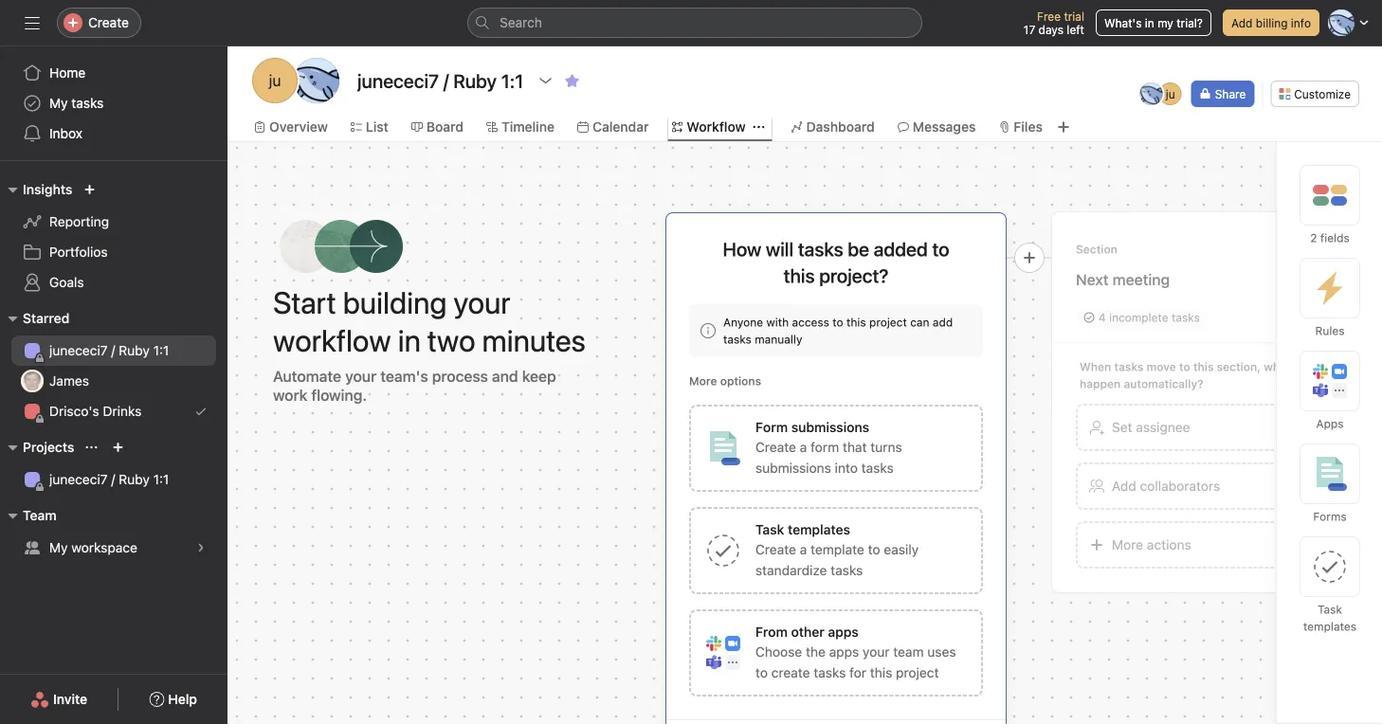 Task type: vqa. For each thing, say whether or not it's contained in the screenshot.
'Invite'
yes



Task type: locate. For each thing, give the bounding box(es) containing it.
2 junececi7 / ruby 1:1 link from the top
[[11, 465, 216, 495]]

0 vertical spatial junececi7
[[49, 343, 108, 358]]

ju
[[269, 72, 281, 90], [1166, 87, 1176, 101]]

ruby up drinks
[[119, 343, 150, 358]]

your left team's
[[345, 367, 377, 385]]

0 vertical spatial this
[[847, 316, 866, 329]]

junececi7 down show options, current sort, top 'image'
[[49, 472, 108, 487]]

ra down what's in my trial?
[[1144, 87, 1159, 101]]

this inside when tasks move to this section, what should happen automatically?
[[1194, 360, 1214, 374]]

0 horizontal spatial add
[[1112, 478, 1137, 494]]

tasks down template
[[831, 563, 863, 578]]

/ inside starred element
[[111, 343, 115, 358]]

more
[[689, 375, 717, 388]]

my up inbox
[[49, 95, 68, 111]]

tasks up this project?
[[798, 238, 844, 260]]

this
[[847, 316, 866, 329], [1194, 360, 1214, 374], [870, 665, 893, 681]]

1 my from the top
[[49, 95, 68, 111]]

junececi7 / ruby 1:1 link down new project or portfolio icon
[[11, 465, 216, 495]]

tasks inside from other apps choose the apps your team uses to create tasks for this project
[[814, 665, 846, 681]]

1:1 for first junececi7 / ruby 1:1 link from the top
[[153, 343, 169, 358]]

inbox link
[[11, 119, 216, 149]]

/ down new project or portfolio icon
[[111, 472, 115, 487]]

2 1:1 from the top
[[153, 472, 169, 487]]

start
[[273, 284, 336, 321]]

add billing info button
[[1223, 9, 1320, 36]]

when tasks move to this section, what should happen automatically?
[[1080, 360, 1331, 391]]

in up team's
[[398, 322, 421, 358]]

2 my from the top
[[49, 540, 68, 556]]

2 fields
[[1311, 231, 1350, 245]]

create inside form submissions create a form that turns submissions into tasks
[[756, 440, 796, 455]]

0 vertical spatial create
[[88, 15, 129, 30]]

info
[[1291, 16, 1311, 29]]

a for template
[[800, 542, 807, 558]]

list
[[366, 119, 389, 135]]

my inside global "element"
[[49, 95, 68, 111]]

more options
[[689, 375, 762, 388]]

search button
[[467, 8, 923, 38]]

add left the billing
[[1232, 16, 1253, 29]]

ra up overview
[[307, 72, 326, 90]]

your up for
[[863, 644, 890, 660]]

0 vertical spatial in
[[1145, 16, 1155, 29]]

1:1 inside starred element
[[153, 343, 169, 358]]

trial?
[[1177, 16, 1203, 29]]

1 horizontal spatial your
[[454, 284, 511, 321]]

add for add collaborators
[[1112, 478, 1137, 494]]

be
[[848, 238, 870, 260]]

workflow
[[273, 322, 391, 358]]

junececi7 / ruby 1:1 up james
[[49, 343, 169, 358]]

ju left share button
[[1166, 87, 1176, 101]]

create for task templates
[[756, 542, 796, 558]]

1:1 inside projects element
[[153, 472, 169, 487]]

my down team
[[49, 540, 68, 556]]

add for add billing info
[[1232, 16, 1253, 29]]

1 / from the top
[[111, 343, 115, 358]]

create for form submissions
[[756, 440, 796, 455]]

starred
[[23, 311, 70, 326]]

my
[[49, 95, 68, 111], [49, 540, 68, 556]]

starred button
[[0, 307, 70, 330]]

junececi7 / ruby 1:1 link up james
[[11, 336, 216, 366]]

2 vertical spatial your
[[863, 644, 890, 660]]

a inside form submissions create a form that turns submissions into tasks
[[800, 440, 807, 455]]

junececi7 / ruby 1:1 down new project or portfolio icon
[[49, 472, 169, 487]]

to right the added in the top right of the page
[[933, 238, 950, 260]]

remove from starred image
[[564, 73, 580, 88]]

1 vertical spatial this
[[1194, 360, 1214, 374]]

project left can
[[870, 316, 907, 329]]

/ up drisco's drinks link
[[111, 343, 115, 358]]

1 1:1 from the top
[[153, 343, 169, 358]]

to inside anyone with access to this project can add tasks manually
[[833, 316, 844, 329]]

reporting
[[49, 214, 109, 229]]

ruby down new project or portfolio icon
[[119, 472, 150, 487]]

ruby
[[119, 343, 150, 358], [119, 472, 150, 487]]

move
[[1147, 360, 1177, 374]]

what's
[[1105, 16, 1142, 29]]

this right for
[[870, 665, 893, 681]]

this for section,
[[1194, 360, 1214, 374]]

1 vertical spatial junececi7
[[49, 472, 108, 487]]

project down "team"
[[896, 665, 939, 681]]

to right access
[[833, 316, 844, 329]]

options
[[720, 375, 762, 388]]

1 vertical spatial ruby
[[119, 472, 150, 487]]

add left 'collaborators'
[[1112, 478, 1137, 494]]

2 junececi7 / ruby 1:1 from the top
[[49, 472, 169, 487]]

junececi7 / ruby 1:1 link
[[11, 336, 216, 366], [11, 465, 216, 495]]

1 junececi7 from the top
[[49, 343, 108, 358]]

a inside task templates create a template to easily standardize tasks
[[800, 542, 807, 558]]

forms
[[1314, 510, 1347, 523]]

board link
[[411, 117, 464, 137]]

1 horizontal spatial in
[[1145, 16, 1155, 29]]

0 horizontal spatial ra
[[307, 72, 326, 90]]

to inside how will tasks be added to this project?
[[933, 238, 950, 260]]

to
[[933, 238, 950, 260], [833, 316, 844, 329], [1180, 360, 1191, 374], [868, 542, 881, 558], [756, 665, 768, 681]]

None text field
[[353, 64, 528, 98]]

add
[[1232, 16, 1253, 29], [1112, 478, 1137, 494]]

your
[[454, 284, 511, 321], [345, 367, 377, 385], [863, 644, 890, 660]]

1 vertical spatial a
[[800, 542, 807, 558]]

2 horizontal spatial your
[[863, 644, 890, 660]]

0 vertical spatial /
[[111, 343, 115, 358]]

ju up overview link
[[269, 72, 281, 90]]

tasks left the move
[[1115, 360, 1144, 374]]

tasks down the anyone
[[724, 333, 752, 346]]

tasks inside form submissions create a form that turns submissions into tasks
[[862, 460, 894, 476]]

in inside start building your workflow in two minutes automate your team's process and keep work flowing.
[[398, 322, 421, 358]]

my inside teams 'element'
[[49, 540, 68, 556]]

workspace
[[71, 540, 137, 556]]

0 horizontal spatial your
[[345, 367, 377, 385]]

0 vertical spatial ruby
[[119, 343, 150, 358]]

0 vertical spatial my
[[49, 95, 68, 111]]

goals link
[[11, 267, 216, 298]]

access
[[792, 316, 830, 329]]

17
[[1024, 23, 1036, 36]]

0 vertical spatial junececi7 / ruby 1:1 link
[[11, 336, 216, 366]]

create inside task templates create a template to easily standardize tasks
[[756, 542, 796, 558]]

in left my on the right top
[[1145, 16, 1155, 29]]

0 horizontal spatial in
[[398, 322, 421, 358]]

/
[[111, 343, 115, 358], [111, 472, 115, 487]]

my for my tasks
[[49, 95, 68, 111]]

goals
[[49, 275, 84, 290]]

1 vertical spatial junececi7 / ruby 1:1
[[49, 472, 169, 487]]

left
[[1067, 23, 1085, 36]]

1 vertical spatial create
[[756, 440, 796, 455]]

files
[[1014, 119, 1043, 135]]

add billing info
[[1232, 16, 1311, 29]]

junececi7 up james
[[49, 343, 108, 358]]

what's in my trial? button
[[1096, 9, 1212, 36]]

your inside from other apps choose the apps your team uses to create tasks for this project
[[863, 644, 890, 660]]

2 vertical spatial this
[[870, 665, 893, 681]]

1 horizontal spatial ra
[[1144, 87, 1159, 101]]

2 a from the top
[[800, 542, 807, 558]]

team button
[[0, 504, 57, 527]]

1 vertical spatial project
[[896, 665, 939, 681]]

to left easily
[[868, 542, 881, 558]]

this for project
[[847, 316, 866, 329]]

2 horizontal spatial this
[[1194, 360, 1214, 374]]

add tab image
[[1056, 119, 1071, 135]]

insights element
[[0, 173, 228, 302]]

in
[[1145, 16, 1155, 29], [398, 322, 421, 358]]

should
[[1294, 360, 1331, 374]]

1:1 up drisco's drinks link
[[153, 343, 169, 358]]

2 / from the top
[[111, 472, 115, 487]]

into
[[835, 460, 858, 476]]

this right access
[[847, 316, 866, 329]]

to right the move
[[1180, 360, 1191, 374]]

this inside anyone with access to this project can add tasks manually
[[847, 316, 866, 329]]

1 vertical spatial 1:1
[[153, 472, 169, 487]]

1 horizontal spatial this
[[870, 665, 893, 681]]

tasks down the in the right of the page
[[814, 665, 846, 681]]

create up standardize
[[756, 542, 796, 558]]

team
[[894, 644, 924, 660]]

1 vertical spatial add
[[1112, 478, 1137, 494]]

1 a from the top
[[800, 440, 807, 455]]

0 vertical spatial junececi7 / ruby 1:1
[[49, 343, 169, 358]]

search
[[500, 15, 542, 30]]

easily
[[884, 542, 919, 558]]

next meeting button
[[1076, 263, 1370, 297]]

2 junececi7 from the top
[[49, 472, 108, 487]]

0 vertical spatial project
[[870, 316, 907, 329]]

1 vertical spatial /
[[111, 472, 115, 487]]

1 junececi7 / ruby 1:1 from the top
[[49, 343, 169, 358]]

1 horizontal spatial add
[[1232, 16, 1253, 29]]

tasks down home at the left of the page
[[71, 95, 104, 111]]

timeline link
[[486, 117, 555, 137]]

a down task templates
[[800, 542, 807, 558]]

next meeting
[[1076, 271, 1170, 289]]

tasks inside global "element"
[[71, 95, 104, 111]]

your up two minutes
[[454, 284, 511, 321]]

0 vertical spatial add
[[1232, 16, 1253, 29]]

set
[[1112, 420, 1133, 435]]

project inside anyone with access to this project can add tasks manually
[[870, 316, 907, 329]]

junececi7
[[49, 343, 108, 358], [49, 472, 108, 487]]

junececi7 / ruby 1:1
[[49, 343, 169, 358], [49, 472, 169, 487]]

junececi7 inside starred element
[[49, 343, 108, 358]]

my
[[1158, 16, 1174, 29]]

0 vertical spatial your
[[454, 284, 511, 321]]

this left section,
[[1194, 360, 1214, 374]]

and
[[492, 367, 518, 385]]

1:1 up teams 'element' at bottom left
[[153, 472, 169, 487]]

assignee
[[1136, 420, 1191, 435]]

create up home link
[[88, 15, 129, 30]]

1:1
[[153, 343, 169, 358], [153, 472, 169, 487]]

2 vertical spatial create
[[756, 542, 796, 558]]

a left form
[[800, 440, 807, 455]]

added
[[874, 238, 928, 260]]

1 vertical spatial junececi7 / ruby 1:1 link
[[11, 465, 216, 495]]

list link
[[351, 117, 389, 137]]

0 horizontal spatial this
[[847, 316, 866, 329]]

set assignee
[[1112, 420, 1191, 435]]

starred element
[[0, 302, 228, 431]]

to down choose
[[756, 665, 768, 681]]

tab actions image
[[753, 121, 765, 133]]

happen
[[1080, 377, 1121, 391]]

teams element
[[0, 499, 228, 567]]

create up submissions
[[756, 440, 796, 455]]

add
[[933, 316, 953, 329]]

1 vertical spatial my
[[49, 540, 68, 556]]

ruby inside starred element
[[119, 343, 150, 358]]

1 ruby from the top
[[119, 343, 150, 358]]

insights
[[23, 182, 72, 197]]

1 vertical spatial in
[[398, 322, 421, 358]]

drinks
[[103, 403, 142, 419]]

projects element
[[0, 431, 228, 499]]

to inside from other apps choose the apps your team uses to create tasks for this project
[[756, 665, 768, 681]]

hide sidebar image
[[25, 15, 40, 30]]

/ inside projects element
[[111, 472, 115, 487]]

tasks down turns
[[862, 460, 894, 476]]

automatically?
[[1124, 377, 1204, 391]]

uses
[[928, 644, 956, 660]]

what's in my trial?
[[1105, 16, 1203, 29]]

search list box
[[467, 8, 923, 38]]

to inside task templates create a template to easily standardize tasks
[[868, 542, 881, 558]]

project inside from other apps choose the apps your team uses to create tasks for this project
[[896, 665, 939, 681]]

0 vertical spatial a
[[800, 440, 807, 455]]

2 ruby from the top
[[119, 472, 150, 487]]

0 vertical spatial 1:1
[[153, 343, 169, 358]]

tasks inside task templates create a template to easily standardize tasks
[[831, 563, 863, 578]]

tasks
[[71, 95, 104, 111], [798, 238, 844, 260], [1172, 311, 1200, 324], [724, 333, 752, 346], [1115, 360, 1144, 374], [862, 460, 894, 476], [831, 563, 863, 578], [814, 665, 846, 681]]

template
[[811, 542, 865, 558]]

tasks inside how will tasks be added to this project?
[[798, 238, 844, 260]]



Task type: describe. For each thing, give the bounding box(es) containing it.
2
[[1311, 231, 1318, 245]]

when
[[1080, 360, 1112, 374]]

meeting
[[1113, 271, 1170, 289]]

can
[[911, 316, 930, 329]]

1 junececi7 / ruby 1:1 link from the top
[[11, 336, 216, 366]]

invite
[[53, 692, 87, 707]]

section,
[[1217, 360, 1261, 374]]

section
[[1076, 243, 1118, 256]]

workflow
[[687, 119, 746, 135]]

projects button
[[0, 436, 74, 459]]

inbox
[[49, 126, 83, 141]]

messages
[[913, 119, 976, 135]]

fields
[[1321, 231, 1350, 245]]

new project or portfolio image
[[112, 442, 124, 453]]

home link
[[11, 58, 216, 88]]

task templates
[[1304, 603, 1357, 633]]

task templates create a template to easily standardize tasks
[[756, 522, 919, 578]]

form
[[811, 440, 839, 455]]

junececi7 / ruby 1:1 link inside projects element
[[11, 465, 216, 495]]

invite button
[[18, 683, 100, 717]]

see details, my workspace image
[[195, 542, 207, 554]]

insights button
[[0, 178, 72, 201]]

my for my workspace
[[49, 540, 68, 556]]

customize button
[[1271, 81, 1360, 107]]

free
[[1037, 9, 1061, 23]]

billing
[[1256, 16, 1288, 29]]

junececi7 inside projects element
[[49, 472, 108, 487]]

0 horizontal spatial ju
[[269, 72, 281, 90]]

calendar
[[593, 119, 649, 135]]

ja
[[26, 375, 38, 388]]

help button
[[137, 683, 209, 717]]

apps
[[1317, 417, 1344, 431]]

the
[[806, 644, 826, 660]]

messages link
[[898, 117, 976, 137]]

submissions
[[756, 460, 831, 476]]

to inside when tasks move to this section, what should happen automatically?
[[1180, 360, 1191, 374]]

files link
[[999, 117, 1043, 137]]

drisco's drinks link
[[11, 396, 216, 427]]

this inside from other apps choose the apps your team uses to create tasks for this project
[[870, 665, 893, 681]]

share
[[1215, 87, 1246, 101]]

help
[[168, 692, 197, 707]]

portfolios link
[[11, 237, 216, 267]]

dashboard
[[807, 119, 875, 135]]

show options image
[[538, 73, 553, 88]]

anyone
[[724, 316, 763, 329]]

two minutes
[[428, 322, 586, 358]]

overview
[[269, 119, 328, 135]]

what
[[1264, 360, 1291, 374]]

1:1 for junececi7 / ruby 1:1 link within the projects element
[[153, 472, 169, 487]]

from other apps choose the apps your team uses to create tasks for this project
[[756, 624, 956, 681]]

reporting link
[[11, 207, 216, 237]]

1 horizontal spatial ju
[[1166, 87, 1176, 101]]

drisco's
[[49, 403, 99, 419]]

anyone with access to this project can add tasks manually
[[724, 316, 953, 346]]

board
[[427, 119, 464, 135]]

james
[[49, 373, 89, 389]]

4 incomplete tasks
[[1099, 311, 1200, 324]]

global element
[[0, 46, 228, 160]]

home
[[49, 65, 86, 81]]

start building your workflow in two minutes automate your team's process and keep work flowing.
[[273, 284, 586, 404]]

task
[[1318, 603, 1343, 616]]

automate
[[273, 367, 341, 385]]

create inside dropdown button
[[88, 15, 129, 30]]

tasks right incomplete
[[1172, 311, 1200, 324]]

junececi7 / ruby 1:1 inside projects element
[[49, 472, 169, 487]]

a for form
[[800, 440, 807, 455]]

in inside what's in my trial? button
[[1145, 16, 1155, 29]]

free trial 17 days left
[[1024, 9, 1085, 36]]

set assignee button
[[1076, 404, 1370, 451]]

from
[[756, 624, 788, 640]]

4
[[1099, 311, 1106, 324]]

form submissions
[[756, 420, 870, 435]]

tasks inside anyone with access to this project can add tasks manually
[[724, 333, 752, 346]]

will
[[766, 238, 794, 260]]

tasks inside when tasks move to this section, what should happen automatically?
[[1115, 360, 1144, 374]]

choose
[[756, 644, 802, 660]]

manually
[[755, 333, 803, 346]]

how will tasks be added to this project?
[[723, 238, 950, 287]]

my tasks link
[[11, 88, 216, 119]]

junececi7 / ruby 1:1 inside starred element
[[49, 343, 169, 358]]

next
[[1076, 271, 1109, 289]]

drisco's drinks
[[49, 403, 142, 419]]

new image
[[84, 184, 95, 195]]

share button
[[1192, 81, 1255, 107]]

how
[[723, 238, 762, 260]]

1 vertical spatial your
[[345, 367, 377, 385]]

my workspace link
[[11, 533, 216, 563]]

team's
[[380, 367, 428, 385]]

show options, current sort, top image
[[86, 442, 97, 453]]

ruby inside projects element
[[119, 472, 150, 487]]

task templates
[[756, 522, 851, 538]]

days
[[1039, 23, 1064, 36]]

customize
[[1295, 87, 1351, 101]]

add collaborators
[[1112, 478, 1221, 494]]

work flowing.
[[273, 386, 367, 404]]

portfolios
[[49, 244, 108, 260]]



